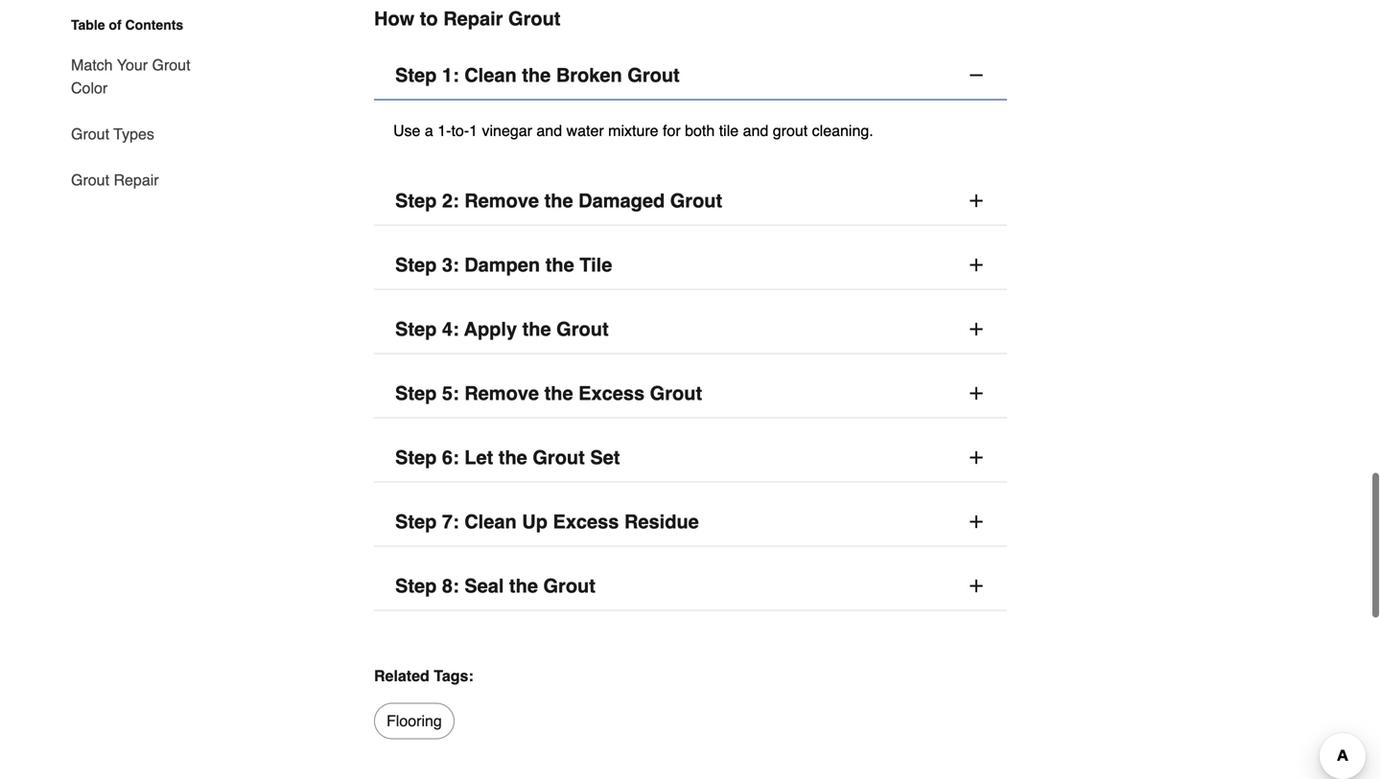 Task type: vqa. For each thing, say whether or not it's contained in the screenshot.
Statement at bottom left
no



Task type: describe. For each thing, give the bounding box(es) containing it.
tile
[[719, 122, 739, 139]]

1:
[[442, 64, 459, 86]]

grout left types
[[71, 125, 109, 143]]

7:
[[442, 511, 459, 533]]

step for step 5: remove the excess grout
[[395, 383, 437, 405]]

grout down step 4: apply the grout button
[[650, 383, 702, 405]]

step 2: remove the damaged grout button
[[374, 177, 1007, 226]]

plus image for step 3: dampen the tile
[[967, 255, 986, 275]]

let
[[465, 447, 493, 469]]

3:
[[442, 254, 459, 276]]

step 7: clean up excess residue button
[[374, 498, 1007, 547]]

step for step 1: clean the broken grout
[[395, 64, 437, 86]]

2 and from the left
[[743, 122, 769, 139]]

up
[[522, 511, 548, 533]]

plus image for step 8: seal the grout
[[967, 577, 986, 596]]

4:
[[442, 318, 459, 340]]

1-
[[438, 122, 451, 139]]

match your grout color link
[[71, 42, 200, 111]]

dampen
[[465, 254, 540, 276]]

step 3: dampen the tile
[[395, 254, 612, 276]]

set
[[590, 447, 620, 469]]

step 6: let the grout set button
[[374, 434, 1007, 483]]

mixture
[[608, 122, 659, 139]]

to-
[[451, 122, 469, 139]]

step 5: remove the excess grout button
[[374, 370, 1007, 419]]

related
[[374, 667, 430, 685]]

grout left set
[[533, 447, 585, 469]]

for
[[663, 122, 681, 139]]

excess for up
[[553, 511, 619, 533]]

step 4: apply the grout button
[[374, 305, 1007, 354]]

contents
[[125, 17, 183, 33]]

grout down step 7: clean up excess residue
[[543, 575, 596, 597]]

plus image for grout
[[967, 384, 986, 403]]

step for step 4: apply the grout
[[395, 318, 437, 340]]

plus image for set
[[967, 448, 986, 467]]

2:
[[442, 190, 459, 212]]

water
[[567, 122, 604, 139]]

repair inside 'link'
[[114, 171, 159, 189]]

step 8: seal the grout
[[395, 575, 596, 597]]

clean for up
[[465, 511, 517, 533]]

residue
[[625, 511, 699, 533]]

how to repair grout
[[374, 7, 561, 30]]

match
[[71, 56, 113, 74]]

the for 2:
[[545, 190, 573, 212]]

how
[[374, 7, 415, 30]]

apply
[[464, 318, 517, 340]]

grout up for
[[628, 64, 680, 86]]

step 2: remove the damaged grout
[[395, 190, 723, 212]]

1
[[469, 122, 478, 139]]

grout types link
[[71, 111, 154, 157]]

grout types
[[71, 125, 154, 143]]

table of contents element
[[56, 15, 200, 192]]

step 6: let the grout set
[[395, 447, 620, 469]]

1 horizontal spatial repair
[[443, 7, 503, 30]]

grout repair
[[71, 171, 159, 189]]

the for 5:
[[545, 383, 573, 405]]

5:
[[442, 383, 459, 405]]

step 3: dampen the tile button
[[374, 241, 1007, 290]]



Task type: locate. For each thing, give the bounding box(es) containing it.
1 vertical spatial remove
[[465, 383, 539, 405]]

excess
[[579, 383, 645, 405], [553, 511, 619, 533]]

grout down tile
[[557, 318, 609, 340]]

step left 1:
[[395, 64, 437, 86]]

1 plus image from the top
[[967, 320, 986, 339]]

2 plus image from the top
[[967, 255, 986, 275]]

repair down types
[[114, 171, 159, 189]]

4 step from the top
[[395, 318, 437, 340]]

the left tile
[[546, 254, 574, 276]]

the right apply
[[522, 318, 551, 340]]

grout inside match your grout color
[[152, 56, 190, 74]]

match your grout color
[[71, 56, 190, 97]]

grout up step 3: dampen the tile button
[[670, 190, 723, 212]]

1 clean from the top
[[465, 64, 517, 86]]

step for step 2: remove the damaged grout
[[395, 190, 437, 212]]

remove inside 'button'
[[465, 190, 539, 212]]

step 7: clean up excess residue
[[395, 511, 699, 533]]

3 step from the top
[[395, 254, 437, 276]]

2 remove from the top
[[465, 383, 539, 405]]

6:
[[442, 447, 459, 469]]

grout
[[508, 7, 561, 30], [152, 56, 190, 74], [628, 64, 680, 86], [71, 125, 109, 143], [71, 171, 109, 189], [670, 190, 723, 212], [557, 318, 609, 340], [650, 383, 702, 405], [533, 447, 585, 469], [543, 575, 596, 597]]

1 vertical spatial repair
[[114, 171, 159, 189]]

step left the 6: on the bottom left of the page
[[395, 447, 437, 469]]

clean right 1:
[[465, 64, 517, 86]]

1 vertical spatial excess
[[553, 511, 619, 533]]

0 vertical spatial plus image
[[967, 191, 986, 210]]

clean
[[465, 64, 517, 86], [465, 511, 517, 533]]

plus image inside "step 2: remove the damaged grout" 'button'
[[967, 191, 986, 210]]

2 step from the top
[[395, 190, 437, 212]]

step
[[395, 64, 437, 86], [395, 190, 437, 212], [395, 254, 437, 276], [395, 318, 437, 340], [395, 383, 437, 405], [395, 447, 437, 469], [395, 511, 437, 533], [395, 575, 437, 597]]

damaged
[[579, 190, 665, 212]]

excess inside step 7: clean up excess residue button
[[553, 511, 619, 533]]

seal
[[465, 575, 504, 597]]

the for 8:
[[509, 575, 538, 597]]

remove right 5:
[[465, 383, 539, 405]]

and left water
[[537, 122, 562, 139]]

and
[[537, 122, 562, 139], [743, 122, 769, 139]]

0 vertical spatial remove
[[465, 190, 539, 212]]

grout inside 'link'
[[71, 171, 109, 189]]

plus image for residue
[[967, 513, 986, 532]]

and right the tile on the right of the page
[[743, 122, 769, 139]]

table
[[71, 17, 105, 33]]

1 horizontal spatial and
[[743, 122, 769, 139]]

flooring
[[387, 713, 442, 730]]

step for step 8: seal the grout
[[395, 575, 437, 597]]

the
[[522, 64, 551, 86], [545, 190, 573, 212], [546, 254, 574, 276], [522, 318, 551, 340], [545, 383, 573, 405], [499, 447, 527, 469], [509, 575, 538, 597]]

tags:
[[434, 667, 474, 685]]

5 step from the top
[[395, 383, 437, 405]]

flooring link
[[374, 703, 455, 740]]

the inside button
[[546, 254, 574, 276]]

step 1: clean the broken grout
[[395, 64, 680, 86]]

the for 3:
[[546, 254, 574, 276]]

color
[[71, 79, 108, 97]]

repair right to
[[443, 7, 503, 30]]

step left 2: at top
[[395, 190, 437, 212]]

step for step 3: dampen the tile
[[395, 254, 437, 276]]

minus image
[[967, 65, 986, 85]]

excess right up
[[553, 511, 619, 533]]

8 step from the top
[[395, 575, 437, 597]]

plus image inside step 4: apply the grout button
[[967, 320, 986, 339]]

1 vertical spatial clean
[[465, 511, 517, 533]]

step for step 6: let the grout set
[[395, 447, 437, 469]]

excess inside button
[[579, 383, 645, 405]]

excess up set
[[579, 383, 645, 405]]

cleaning.
[[812, 122, 874, 139]]

grout down "grout types" link
[[71, 171, 109, 189]]

table of contents
[[71, 17, 183, 33]]

grout right your
[[152, 56, 190, 74]]

remove
[[465, 190, 539, 212], [465, 383, 539, 405]]

plus image inside step 3: dampen the tile button
[[967, 255, 986, 275]]

1 vertical spatial plus image
[[967, 255, 986, 275]]

the inside 'button'
[[545, 190, 573, 212]]

step left "4:"
[[395, 318, 437, 340]]

0 vertical spatial excess
[[579, 383, 645, 405]]

plus image inside step 8: seal the grout button
[[967, 577, 986, 596]]

the for 4:
[[522, 318, 551, 340]]

6 step from the top
[[395, 447, 437, 469]]

step 1: clean the broken grout button
[[374, 51, 1007, 100]]

plus image for step 2: remove the damaged grout
[[967, 191, 986, 210]]

3 plus image from the top
[[967, 577, 986, 596]]

the left broken
[[522, 64, 551, 86]]

excess for the
[[579, 383, 645, 405]]

clean for the
[[465, 64, 517, 86]]

a
[[425, 122, 433, 139]]

remove right 2: at top
[[465, 190, 539, 212]]

the up step 6: let the grout set
[[545, 383, 573, 405]]

step 5: remove the excess grout
[[395, 383, 702, 405]]

repair
[[443, 7, 503, 30], [114, 171, 159, 189]]

step left 3:
[[395, 254, 437, 276]]

types
[[114, 125, 154, 143]]

of
[[109, 17, 121, 33]]

2 plus image from the top
[[967, 384, 986, 403]]

2 clean from the top
[[465, 511, 517, 533]]

step inside 'button'
[[395, 190, 437, 212]]

remove inside button
[[465, 383, 539, 405]]

step for step 7: clean up excess residue
[[395, 511, 437, 533]]

remove for 2:
[[465, 190, 539, 212]]

grout
[[773, 122, 808, 139]]

both
[[685, 122, 715, 139]]

use
[[393, 122, 421, 139]]

step 8: seal the grout button
[[374, 562, 1007, 611]]

step left 7:
[[395, 511, 437, 533]]

1 step from the top
[[395, 64, 437, 86]]

0 horizontal spatial and
[[537, 122, 562, 139]]

plus image inside step 6: let the grout set button
[[967, 448, 986, 467]]

0 vertical spatial clean
[[465, 64, 517, 86]]

1 and from the left
[[537, 122, 562, 139]]

step left 5:
[[395, 383, 437, 405]]

0 vertical spatial repair
[[443, 7, 503, 30]]

plus image
[[967, 320, 986, 339], [967, 384, 986, 403], [967, 448, 986, 467], [967, 513, 986, 532]]

step inside button
[[395, 254, 437, 276]]

the right seal
[[509, 575, 538, 597]]

the left damaged
[[545, 190, 573, 212]]

1 plus image from the top
[[967, 191, 986, 210]]

7 step from the top
[[395, 511, 437, 533]]

grout up step 1: clean the broken grout
[[508, 7, 561, 30]]

to
[[420, 7, 438, 30]]

1 remove from the top
[[465, 190, 539, 212]]

broken
[[556, 64, 622, 86]]

your
[[117, 56, 148, 74]]

3 plus image from the top
[[967, 448, 986, 467]]

the for 6:
[[499, 447, 527, 469]]

related tags:
[[374, 667, 474, 685]]

the right let
[[499, 447, 527, 469]]

grout repair link
[[71, 157, 159, 192]]

clean right 7:
[[465, 511, 517, 533]]

plus image inside step 7: clean up excess residue button
[[967, 513, 986, 532]]

tile
[[580, 254, 612, 276]]

2 vertical spatial plus image
[[967, 577, 986, 596]]

0 horizontal spatial repair
[[114, 171, 159, 189]]

step 4: apply the grout
[[395, 318, 609, 340]]

the for 1:
[[522, 64, 551, 86]]

vinegar
[[482, 122, 532, 139]]

grout inside 'button'
[[670, 190, 723, 212]]

step left 8:
[[395, 575, 437, 597]]

4 plus image from the top
[[967, 513, 986, 532]]

use a 1-to-1 vinegar and water mixture for both tile and grout cleaning.
[[393, 122, 874, 139]]

8:
[[442, 575, 459, 597]]

plus image inside step 5: remove the excess grout button
[[967, 384, 986, 403]]

remove for 5:
[[465, 383, 539, 405]]

plus image
[[967, 191, 986, 210], [967, 255, 986, 275], [967, 577, 986, 596]]



